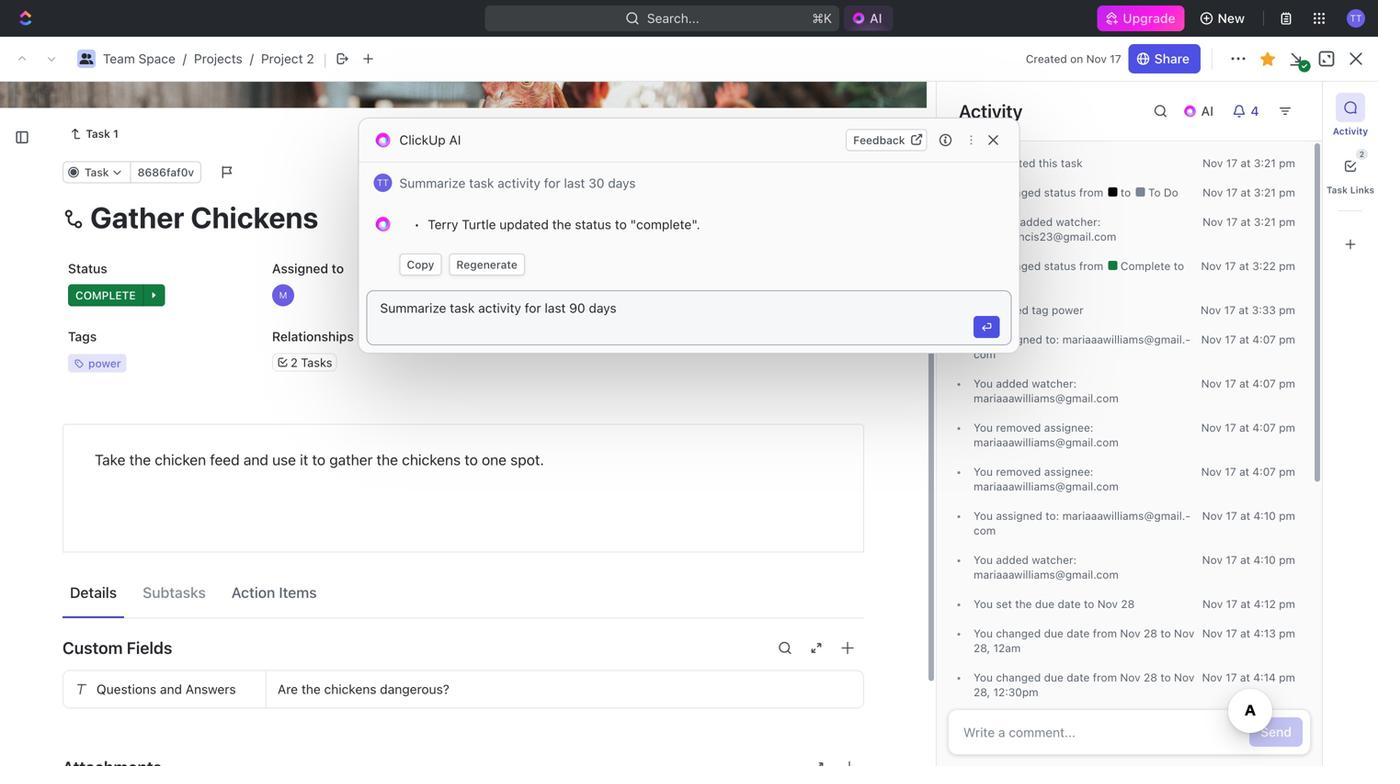 Task type: describe. For each thing, give the bounding box(es) containing it.
in
[[343, 261, 354, 274]]

1 vertical spatial to do
[[343, 436, 378, 449]]

in progress
[[343, 261, 417, 274]]

relationships
[[272, 329, 354, 345]]

1 changed from the top
[[996, 186, 1041, 199]]

task 1 link
[[63, 123, 126, 145]]

0 vertical spatial due
[[1035, 598, 1055, 611]]

team space inside tree
[[44, 358, 117, 373]]

tag
[[1032, 304, 1049, 317]]

2 left ai
[[407, 110, 423, 140]]

"complete".
[[630, 217, 700, 232]]

space inside team space / projects / project 2 |
[[138, 51, 176, 66]]

links
[[1351, 185, 1375, 195]]

1 horizontal spatial chickens
[[402, 452, 461, 469]]

to up you added tag power
[[988, 275, 1000, 287]]

Edit task name text field
[[63, 200, 864, 235]]

6 you from the top
[[974, 466, 993, 479]]

2 tasks
[[291, 356, 332, 370]]

task left "1"
[[86, 128, 110, 140]]

copy button
[[400, 254, 442, 276]]

assigned
[[272, 261, 328, 277]]

you set the due date to nov 28
[[974, 598, 1135, 611]]

search
[[1087, 171, 1129, 186]]

⏎ button
[[974, 316, 1000, 338]]

custom fields button
[[63, 627, 864, 671]]

1 nov 17 at 4:07 pm from the top
[[1202, 333, 1296, 346]]

list
[[413, 171, 435, 186]]

regenerate
[[457, 258, 518, 271]]

details
[[70, 585, 117, 602]]

12:30
[[994, 687, 1022, 700]]

last
[[564, 176, 585, 191]]

nov 17 at 3:33 pm
[[1201, 304, 1296, 317]]

terry
[[428, 217, 458, 232]]

activity inside task sidebar content 'section'
[[959, 100, 1023, 122]]

task down updated
[[520, 261, 545, 274]]

4 you from the top
[[974, 378, 993, 390]]

team space / projects / project 2 |
[[103, 50, 327, 68]]

10 you from the top
[[974, 628, 993, 641]]

project 2
[[319, 110, 428, 140]]

team inside team space tree
[[44, 358, 76, 373]]

take
[[95, 452, 126, 469]]

to right set
[[1084, 598, 1095, 611]]

the right take at the left of page
[[129, 452, 151, 469]]

2 inside button
[[1360, 150, 1365, 159]]

0 horizontal spatial do
[[361, 436, 378, 449]]

nov 28 for pm
[[974, 672, 1195, 700]]

2 right the copy
[[438, 261, 445, 274]]

changed due date from nov 28 to for , 12 am
[[993, 628, 1174, 641]]

4 mariaaawilliams@gmail.com from the top
[[974, 569, 1119, 582]]

home link
[[7, 89, 267, 119]]

to down search
[[1121, 186, 1134, 199]]

1 assignee: from the top
[[1044, 422, 1094, 435]]

board
[[343, 171, 379, 186]]

for
[[544, 176, 561, 191]]

to right assigned on the top of the page
[[332, 261, 344, 277]]

due for pm
[[1044, 672, 1064, 685]]

3
[[399, 436, 406, 449]]

0 vertical spatial date
[[1058, 598, 1081, 611]]

tasks
[[301, 356, 332, 370]]

are the chickens dangerous?
[[278, 683, 450, 698]]

3:21 for you created this task
[[1254, 157, 1276, 170]]

to left the nov 17 at 4:13 pm
[[1161, 628, 1171, 641]]

task inside task sidebar content 'section'
[[1061, 157, 1083, 170]]

1 4:07 from the top
[[1253, 333, 1276, 346]]

2 you from the top
[[974, 304, 993, 317]]

list link
[[409, 166, 435, 191]]

3 nov 17 at 4:07 pm from the top
[[1202, 422, 1296, 435]]

task 2 link
[[366, 347, 637, 373]]

this
[[1039, 157, 1058, 170]]

user group image
[[292, 54, 304, 63]]

4:10 for mariaaawilliams@gmail. com
[[1254, 510, 1276, 523]]

2 / from the left
[[250, 51, 254, 66]]

search...
[[647, 11, 700, 26]]

5 you from the top
[[974, 422, 993, 435]]

task 2
[[371, 352, 410, 367]]

2 removed from the top
[[996, 466, 1041, 479]]

4 changed from the top
[[996, 672, 1041, 685]]

2 horizontal spatial team
[[309, 51, 341, 66]]

2 changed from the top
[[996, 260, 1041, 273]]

2 share button from the left
[[1146, 44, 1203, 74]]

30
[[589, 176, 605, 191]]

1 share button from the left
[[1129, 44, 1201, 74]]

1 share from the left
[[1155, 51, 1190, 66]]

task right tasks
[[371, 352, 399, 367]]

questions and answers
[[97, 683, 236, 698]]

gantt link
[[621, 166, 658, 191]]

upgrade link
[[1097, 6, 1185, 31]]

use
[[272, 452, 296, 469]]

feed
[[210, 452, 240, 469]]

turtle
[[462, 217, 496, 232]]

complete
[[1118, 260, 1174, 273]]

task links
[[1327, 185, 1375, 195]]

2 assignee: from the top
[[1044, 466, 1094, 479]]

projects
[[194, 51, 243, 66]]

1 vertical spatial add task button
[[474, 256, 552, 278]]

custom fields
[[63, 639, 172, 659]]

2 3:21 from the top
[[1254, 186, 1276, 199]]

mariaaawilliams@gmail. com for nov 17 at 4:07 pm
[[974, 333, 1191, 361]]

customize
[[1222, 171, 1287, 186]]

1 horizontal spatial team space
[[309, 51, 382, 66]]

one
[[482, 452, 507, 469]]

gantt
[[625, 171, 658, 186]]

projects link
[[194, 51, 243, 66]]

due
[[476, 261, 501, 277]]

status for nov 17 at 3:22 pm
[[1044, 260, 1076, 273]]

, for , 12 am
[[987, 643, 990, 655]]

assigned for nov 17 at 4:10 pm
[[996, 510, 1043, 523]]

assigned to
[[272, 261, 344, 277]]

8686faf0v button
[[130, 162, 201, 184]]

2 left tasks
[[291, 356, 298, 370]]

created
[[1026, 52, 1068, 65]]

action
[[232, 585, 275, 602]]

1 you from the top
[[974, 157, 993, 170]]

terry turtle updated the status to "complete".
[[428, 217, 700, 232]]

2 share from the left
[[1157, 51, 1192, 66]]

to down days
[[615, 217, 627, 232]]

0 vertical spatial add task
[[1246, 118, 1301, 133]]

to left one
[[465, 452, 478, 469]]

hide
[[1161, 171, 1189, 186]]

items
[[279, 585, 317, 602]]

the right updated
[[552, 217, 572, 232]]

0 horizontal spatial and
[[160, 683, 182, 698]]

gather
[[329, 452, 373, 469]]

am
[[1005, 643, 1021, 655]]

⌘k
[[812, 11, 832, 26]]

clickbot
[[974, 216, 1017, 229]]

3:21 for clickbot added watcher: eloisefrancis23@gmail.com
[[1254, 216, 1276, 229]]

send button
[[1250, 718, 1303, 748]]

1 vertical spatial status
[[575, 217, 612, 232]]

the inside task sidebar content 'section'
[[1015, 598, 1032, 611]]

chicken
[[155, 452, 206, 469]]

task inside tab list
[[1327, 185, 1348, 195]]

docs link
[[7, 152, 267, 181]]

nov 17 at 3:21 pm for clickbot added watcher: eloisefrancis23@gmail.com
[[1203, 216, 1296, 229]]

tree item inside the sidebar navigation
[[7, 383, 267, 412]]

action items button
[[224, 576, 324, 610]]

7 you from the top
[[974, 510, 993, 523]]

summarize task activity for last 30 days
[[400, 176, 636, 191]]

1 vertical spatial task
[[469, 176, 494, 191]]

board link
[[339, 166, 379, 191]]

clickup
[[400, 132, 446, 148]]

team space link up the project 2
[[286, 48, 386, 70]]

feedback button
[[846, 129, 927, 151]]

assigned to: for nov 17 at 4:07 pm
[[993, 333, 1063, 346]]

, 12 am
[[987, 643, 1021, 655]]

2 up "3"
[[402, 352, 410, 367]]

3:33
[[1252, 304, 1276, 317]]

4:10 for mariaaawilliams@gmail.com
[[1254, 554, 1276, 567]]

3 changed from the top
[[996, 628, 1041, 641]]

dangerous?
[[380, 683, 450, 698]]

1 horizontal spatial project
[[319, 110, 402, 140]]

task sidebar navigation tab list
[[1327, 93, 1375, 259]]

0 horizontal spatial add
[[371, 385, 394, 400]]

nov 17 at 3:21 pm for you created this task
[[1203, 157, 1296, 170]]

to: for nov 17 at 4:07 pm
[[1046, 333, 1060, 346]]

subtasks button
[[135, 576, 213, 610]]

to to do
[[985, 260, 1185, 287]]

3:22
[[1253, 260, 1276, 273]]



Task type: locate. For each thing, give the bounding box(es) containing it.
new button
[[1192, 4, 1256, 33]]

1 vertical spatial you removed assignee: mariaaawilliams@gmail.com
[[974, 466, 1119, 494]]

2 up links
[[1360, 150, 1365, 159]]

nov 17 at 4:10 pm for mariaaawilliams@gmail.com
[[1203, 554, 1296, 567]]

added up eloisefrancis23@gmail.com
[[1020, 216, 1053, 229]]

share button
[[1129, 44, 1201, 74], [1146, 44, 1203, 74]]

0 vertical spatial mariaaawilliams@gmail.
[[1063, 333, 1191, 346]]

changed down eloisefrancis23@gmail.com
[[996, 260, 1041, 273]]

1 vertical spatial removed
[[996, 466, 1041, 479]]

you added watcher: mariaaawilliams@gmail.com for nov 17 at 4:10 pm
[[974, 554, 1119, 582]]

1 vertical spatial nov 17 at 4:10 pm
[[1203, 554, 1296, 567]]

2 mariaaawilliams@gmail. com from the top
[[974, 510, 1191, 538]]

17
[[1110, 52, 1122, 65], [1227, 157, 1238, 170], [1227, 186, 1238, 199], [1227, 216, 1238, 229], [1225, 260, 1236, 273], [1225, 304, 1236, 317], [1225, 333, 1237, 346], [1225, 378, 1237, 390], [1225, 422, 1237, 435], [1225, 466, 1237, 479], [1226, 510, 1238, 523], [1226, 554, 1238, 567], [1226, 598, 1238, 611], [1226, 628, 1238, 641], [1226, 672, 1237, 685]]

nov 17 at 4:10 pm for mariaaawilliams@gmail. com
[[1203, 510, 1296, 523]]

0 vertical spatial com
[[974, 333, 1191, 361]]

tree item
[[7, 383, 267, 412]]

watcher: down the power
[[1032, 378, 1077, 390]]

3 4:07 from the top
[[1253, 422, 1276, 435]]

1 nov 28 from the top
[[974, 628, 1195, 655]]

watcher: for nov 17 at 3:21 pm
[[1056, 216, 1101, 229]]

2 mariaaawilliams@gmail.com from the top
[[974, 436, 1119, 449]]

add task button
[[1235, 111, 1312, 141], [474, 256, 552, 278], [362, 381, 432, 403]]

1 vertical spatial assigned to:
[[993, 510, 1063, 523]]

added for nov 17 at 4:10 pm
[[996, 554, 1029, 567]]

0 vertical spatial assigned to:
[[993, 333, 1063, 346]]

0 vertical spatial changed status from
[[993, 186, 1107, 199]]

2 4:10 from the top
[[1254, 554, 1276, 567]]

1 vertical spatial watcher:
[[1032, 378, 1077, 390]]

0 vertical spatial assignee:
[[1044, 422, 1094, 435]]

2 changed due date from nov 28 to from the top
[[993, 672, 1174, 685]]

user group image
[[80, 53, 93, 64]]

new
[[1218, 11, 1245, 26]]

due for am
[[1044, 628, 1064, 641]]

task right this
[[1061, 157, 1083, 170]]

table link
[[554, 166, 591, 191]]

project left "|"
[[261, 51, 303, 66]]

do up gather
[[361, 436, 378, 449]]

1 mariaaawilliams@gmail. com from the top
[[974, 333, 1191, 361]]

0 vertical spatial assigned
[[996, 333, 1043, 346]]

team inside team space / projects / project 2 |
[[103, 51, 135, 66]]

1 assigned to: from the top
[[993, 333, 1063, 346]]

2 horizontal spatial add task button
[[1235, 111, 1312, 141]]

project up "board"
[[319, 110, 402, 140]]

team space link down tags
[[44, 351, 263, 381]]

0 horizontal spatial team space
[[44, 358, 117, 373]]

team space right user group image
[[309, 51, 382, 66]]

activity up "created" on the top of the page
[[959, 100, 1023, 122]]

2 horizontal spatial /
[[390, 51, 394, 66]]

watcher: inside clickbot added watcher: eloisefrancis23@gmail.com
[[1056, 216, 1101, 229]]

0 vertical spatial removed
[[996, 422, 1041, 435]]

nov 17 at 4:07 pm
[[1202, 333, 1296, 346], [1202, 378, 1296, 390], [1202, 422, 1296, 435], [1202, 466, 1296, 479]]

0 horizontal spatial add task
[[371, 385, 425, 400]]

com up you set the due date to nov 28
[[974, 510, 1191, 538]]

assigned to:
[[993, 333, 1063, 346], [993, 510, 1063, 523]]

assigned down you added tag power
[[996, 333, 1043, 346]]

1 horizontal spatial to do
[[1146, 186, 1179, 199]]

status for nov 17 at 3:21 pm
[[1044, 186, 1076, 199]]

mariaaawilliams@gmail. com up you set the due date to nov 28
[[974, 510, 1191, 538]]

2 4:07 from the top
[[1253, 378, 1276, 390]]

1 vertical spatial add
[[496, 261, 517, 274]]

2 nov 17 at 4:07 pm from the top
[[1202, 378, 1296, 390]]

0 horizontal spatial /
[[183, 51, 187, 66]]

4 4:07 from the top
[[1253, 466, 1276, 479]]

Tell AI what to do next text field
[[380, 299, 961, 338]]

project inside team space / projects / project 2 |
[[261, 51, 303, 66]]

2 right user group image
[[307, 51, 314, 66]]

to do
[[1146, 186, 1179, 199], [343, 436, 378, 449]]

2 changed status from from the top
[[993, 260, 1107, 273]]

1 horizontal spatial /
[[250, 51, 254, 66]]

0 vertical spatial you added watcher: mariaaawilliams@gmail.com
[[974, 378, 1119, 405]]

0 horizontal spatial task
[[469, 176, 494, 191]]

task left activity
[[469, 176, 494, 191]]

0 vertical spatial 4:10
[[1254, 510, 1276, 523]]

com for nov 17 at 4:10 pm
[[974, 510, 1191, 538]]

1 horizontal spatial do
[[1004, 275, 1018, 287]]

2 nov 17 at 4:10 pm from the top
[[1203, 554, 1296, 567]]

1 horizontal spatial add task button
[[474, 256, 552, 278]]

4 nov 17 at 4:07 pm from the top
[[1202, 466, 1296, 479]]

chickens right are
[[324, 683, 377, 698]]

changed due date from nov 28 to up , 12:30 pm
[[993, 672, 1174, 685]]

0 horizontal spatial team
[[44, 358, 76, 373]]

1 vertical spatial add task
[[496, 261, 545, 274]]

0 vertical spatial ,
[[987, 643, 990, 655]]

1 vertical spatial due
[[1044, 628, 1064, 641]]

2 inside team space / projects / project 2 |
[[307, 51, 314, 66]]

search button
[[1063, 166, 1135, 191]]

9 you from the top
[[974, 598, 993, 611]]

2 vertical spatial do
[[361, 436, 378, 449]]

copy
[[407, 258, 434, 271]]

custom
[[63, 639, 123, 659]]

added up set
[[996, 554, 1029, 567]]

1 vertical spatial com
[[974, 510, 1191, 538]]

to: up you set the due date to nov 28
[[1046, 510, 1060, 523]]

|
[[323, 50, 327, 68]]

nov 28
[[974, 628, 1195, 655], [974, 672, 1195, 700]]

2 you removed assignee: mariaaawilliams@gmail.com from the top
[[974, 466, 1119, 494]]

2 vertical spatial watcher:
[[1032, 554, 1077, 567]]

inbox
[[44, 127, 76, 143]]

0 vertical spatial project
[[261, 51, 303, 66]]

, left 12:30
[[987, 687, 990, 700]]

share
[[1155, 51, 1190, 66], [1157, 51, 1192, 66]]

changed status from for nov 17 at 3:22 pm
[[993, 260, 1107, 273]]

space
[[138, 51, 176, 66], [344, 51, 382, 66], [80, 358, 117, 373]]

2 vertical spatial status
[[1044, 260, 1076, 273]]

to down hide
[[1149, 186, 1161, 199]]

4:13
[[1254, 628, 1276, 641]]

1 horizontal spatial team
[[103, 51, 135, 66]]

feedback
[[853, 134, 905, 147]]

you added watcher: mariaaawilliams@gmail.com
[[974, 378, 1119, 405], [974, 554, 1119, 582]]

space up home link
[[138, 51, 176, 66]]

0 vertical spatial add task button
[[1235, 111, 1312, 141]]

do down hide
[[1164, 186, 1179, 199]]

2 vertical spatial 3:21
[[1254, 216, 1276, 229]]

space down tags
[[80, 358, 117, 373]]

nov 17 at 3:22 pm
[[1201, 260, 1296, 273]]

added down ⏎ button
[[996, 378, 1029, 390]]

1 , from the top
[[987, 643, 990, 655]]

3:21 up 3:22
[[1254, 216, 1276, 229]]

mariaaawilliams@gmail. com down the power
[[974, 333, 1191, 361]]

0 vertical spatial watcher:
[[1056, 216, 1101, 229]]

3 nov 17 at 3:21 pm from the top
[[1203, 216, 1296, 229]]

0 vertical spatial task
[[1061, 157, 1083, 170]]

sidebar navigation
[[0, 37, 275, 767]]

are
[[278, 683, 298, 698]]

activity up 2 button
[[1333, 126, 1369, 137]]

1 3:21 from the top
[[1254, 157, 1276, 170]]

0 horizontal spatial activity
[[959, 100, 1023, 122]]

the right are
[[302, 683, 321, 698]]

nov
[[1087, 52, 1107, 65], [1203, 157, 1223, 170], [1203, 186, 1223, 199], [1203, 216, 1223, 229], [1201, 260, 1222, 273], [1201, 304, 1222, 317], [1202, 333, 1222, 346], [1202, 378, 1222, 390], [1202, 422, 1222, 435], [1202, 466, 1222, 479], [1203, 510, 1223, 523], [1203, 554, 1223, 567], [1098, 598, 1118, 611], [1203, 598, 1223, 611], [1120, 628, 1141, 641], [1174, 628, 1195, 641], [1203, 628, 1223, 641], [1120, 672, 1141, 685], [1174, 672, 1195, 685], [1202, 672, 1223, 685]]

assigned
[[996, 333, 1043, 346], [996, 510, 1043, 523]]

2 com from the top
[[974, 510, 1191, 538]]

added left "tag"
[[996, 304, 1029, 317]]

0 vertical spatial mariaaawilliams@gmail. com
[[974, 333, 1191, 361]]

task sidebar content section
[[936, 82, 1322, 767]]

due date
[[476, 261, 532, 277]]

chickens
[[402, 452, 461, 469], [324, 683, 377, 698]]

2 vertical spatial date
[[1067, 672, 1090, 685]]

do up you added tag power
[[1004, 275, 1018, 287]]

assigned up set
[[996, 510, 1043, 523]]

0 horizontal spatial to do
[[343, 436, 378, 449]]

clickup ai
[[400, 132, 461, 148]]

1 horizontal spatial activity
[[1333, 126, 1369, 137]]

0 horizontal spatial add task button
[[362, 381, 432, 403]]

0 vertical spatial to do
[[1146, 186, 1179, 199]]

1 you removed assignee: mariaaawilliams@gmail.com from the top
[[974, 422, 1119, 449]]

1 vertical spatial project
[[319, 110, 402, 140]]

0 vertical spatial status
[[1044, 186, 1076, 199]]

1 nov 17 at 4:10 pm from the top
[[1203, 510, 1296, 523]]

date
[[1058, 598, 1081, 611], [1067, 628, 1090, 641], [1067, 672, 1090, 685]]

changed up am
[[996, 628, 1041, 641]]

0 horizontal spatial chickens
[[324, 683, 377, 698]]

at
[[1241, 157, 1251, 170], [1241, 186, 1251, 199], [1241, 216, 1251, 229], [1240, 260, 1250, 273], [1239, 304, 1249, 317], [1240, 333, 1250, 346], [1240, 378, 1250, 390], [1240, 422, 1250, 435], [1240, 466, 1250, 479], [1241, 510, 1251, 523], [1241, 554, 1251, 567], [1241, 598, 1251, 611], [1241, 628, 1251, 641], [1241, 672, 1251, 685]]

mariaaawilliams@gmail. for nov 17 at 4:07 pm
[[1063, 333, 1191, 346]]

0 horizontal spatial project
[[261, 51, 303, 66]]

tags
[[68, 329, 97, 345]]

watcher: up you set the due date to nov 28
[[1032, 554, 1077, 567]]

8686faf0v
[[138, 166, 194, 179]]

changed due date from nov 28 to down you set the due date to nov 28
[[993, 628, 1174, 641]]

power
[[1052, 304, 1084, 317]]

team space link up home link
[[103, 51, 176, 66]]

0 vertical spatial activity
[[959, 100, 1023, 122]]

2 vertical spatial due
[[1044, 672, 1064, 685]]

nov 17 at 4:13 pm
[[1203, 628, 1296, 641]]

task 1
[[86, 128, 119, 140]]

the right set
[[1015, 598, 1032, 611]]

added for nov 17 at 3:33 pm
[[996, 304, 1029, 317]]

team right user group image
[[309, 51, 341, 66]]

0 vertical spatial nov 17 at 3:21 pm
[[1203, 157, 1296, 170]]

2 mariaaawilliams@gmail. from the top
[[1063, 510, 1191, 523]]

com
[[974, 333, 1191, 361], [974, 510, 1191, 538]]

2 nov 28 from the top
[[974, 672, 1195, 700]]

date for am
[[1067, 628, 1090, 641]]

2 assigned from the top
[[996, 510, 1043, 523]]

to do down hide
[[1146, 186, 1179, 199]]

days
[[608, 176, 636, 191]]

1 removed from the top
[[996, 422, 1041, 435]]

the right gather
[[377, 452, 398, 469]]

to: down "tag"
[[1046, 333, 1060, 346]]

assigned to: up set
[[993, 510, 1063, 523]]

2 nov 17 at 3:21 pm from the top
[[1203, 186, 1296, 199]]

2 button
[[1336, 149, 1368, 181]]

spot.
[[511, 452, 544, 469]]

to left nov 17 at 4:14 pm
[[1161, 672, 1171, 685]]

the inside button
[[302, 683, 321, 698]]

2 vertical spatial add task button
[[362, 381, 432, 403]]

1 changed due date from nov 28 to from the top
[[993, 628, 1174, 641]]

to: for nov 17 at 4:10 pm
[[1046, 510, 1060, 523]]

removed
[[996, 422, 1041, 435], [996, 466, 1041, 479]]

3:21
[[1254, 157, 1276, 170], [1254, 186, 1276, 199], [1254, 216, 1276, 229]]

to do up gather
[[343, 436, 378, 449]]

ai
[[449, 132, 461, 148]]

chickens down "3"
[[402, 452, 461, 469]]

2 vertical spatial add task
[[371, 385, 425, 400]]

changed due date from nov 28 to for , 12:30 pm
[[993, 672, 1174, 685]]

1 vertical spatial 4:10
[[1254, 554, 1276, 567]]

team space tree
[[7, 320, 267, 568]]

1 you added watcher: mariaaawilliams@gmail.com from the top
[[974, 378, 1119, 405]]

automations
[[1221, 51, 1298, 66]]

due
[[1035, 598, 1055, 611], [1044, 628, 1064, 641], [1044, 672, 1064, 685]]

1 vertical spatial and
[[160, 683, 182, 698]]

com for nov 17 at 4:07 pm
[[974, 333, 1191, 361]]

, left the 12
[[987, 643, 990, 655]]

team space link inside tree
[[44, 351, 263, 381]]

1
[[113, 128, 119, 140]]

take the chicken feed and use it to gather the chickens to one spot.
[[95, 452, 544, 469]]

1 horizontal spatial add task
[[496, 261, 545, 274]]

task
[[1061, 157, 1083, 170], [469, 176, 494, 191]]

1 vertical spatial chickens
[[324, 683, 377, 698]]

to up gather
[[343, 436, 358, 449]]

1 horizontal spatial space
[[138, 51, 176, 66]]

assigned to: down you added tag power
[[993, 333, 1063, 346]]

you added watcher: mariaaawilliams@gmail.com for nov 17 at 4:07 pm
[[974, 378, 1119, 405]]

nov 28 for am
[[974, 628, 1195, 655]]

created
[[996, 157, 1036, 170]]

task up the customize
[[1273, 118, 1301, 133]]

you created this task
[[974, 157, 1083, 170]]

activity inside task sidebar navigation tab list
[[1333, 126, 1369, 137]]

details button
[[63, 576, 124, 610]]

do inside "to to do"
[[1004, 275, 1018, 287]]

date for pm
[[1067, 672, 1090, 685]]

Search tasks... text field
[[1150, 209, 1333, 237]]

task left links
[[1327, 185, 1348, 195]]

11 you from the top
[[974, 672, 993, 685]]

you added watcher: mariaaawilliams@gmail.com down "tag"
[[974, 378, 1119, 405]]

assignee:
[[1044, 422, 1094, 435], [1044, 466, 1094, 479]]

1 vertical spatial 3:21
[[1254, 186, 1276, 199]]

8 you from the top
[[974, 554, 993, 567]]

chickens inside button
[[324, 683, 377, 698]]

space right "|"
[[344, 51, 382, 66]]

1 nov 17 at 3:21 pm from the top
[[1203, 157, 1296, 170]]

mariaaawilliams@gmail. for nov 17 at 4:10 pm
[[1063, 510, 1191, 523]]

/ right projects
[[250, 51, 254, 66]]

1 assigned from the top
[[996, 333, 1043, 346]]

2 horizontal spatial do
[[1164, 186, 1179, 199]]

on
[[1071, 52, 1084, 65]]

watcher: for nov 17 at 4:10 pm
[[1032, 554, 1077, 567]]

and left use
[[244, 452, 268, 469]]

tt
[[377, 177, 389, 188]]

changed up , 12:30 pm
[[996, 672, 1041, 685]]

3 you from the top
[[974, 333, 993, 346]]

team down tags
[[44, 358, 76, 373]]

1 horizontal spatial add
[[496, 261, 517, 274]]

0 vertical spatial changed due date from nov 28 to
[[993, 628, 1174, 641]]

1 vertical spatial ,
[[987, 687, 990, 700]]

you
[[974, 157, 993, 170], [974, 304, 993, 317], [974, 333, 993, 346], [974, 378, 993, 390], [974, 422, 993, 435], [974, 466, 993, 479], [974, 510, 993, 523], [974, 554, 993, 567], [974, 598, 993, 611], [974, 628, 993, 641], [974, 672, 993, 685]]

to left nov 17 at 3:22 pm
[[1174, 260, 1185, 273]]

3:21 down the customize
[[1254, 186, 1276, 199]]

watcher: up eloisefrancis23@gmail.com
[[1056, 216, 1101, 229]]

/ left projects
[[183, 51, 187, 66]]

2 vertical spatial nov 17 at 3:21 pm
[[1203, 216, 1296, 229]]

1 vertical spatial assigned
[[996, 510, 1043, 523]]

mariaaawilliams@gmail. com for nov 17 at 4:10 pm
[[974, 510, 1191, 538]]

you added watcher: mariaaawilliams@gmail.com up you set the due date to nov 28
[[974, 554, 1119, 582]]

0 vertical spatial do
[[1164, 186, 1179, 199]]

to do inside task sidebar content 'section'
[[1146, 186, 1179, 199]]

added for nov 17 at 3:21 pm
[[1020, 216, 1053, 229]]

1 changed status from from the top
[[993, 186, 1107, 199]]

2 horizontal spatial space
[[344, 51, 382, 66]]

project 2 link
[[261, 51, 314, 66]]

to right it at left bottom
[[312, 452, 326, 469]]

calendar link
[[465, 166, 524, 191]]

1 / from the left
[[183, 51, 187, 66]]

assigned to: for nov 17 at 4:10 pm
[[993, 510, 1063, 523]]

,
[[987, 643, 990, 655], [987, 687, 990, 700]]

1 com from the top
[[974, 333, 1191, 361]]

action items
[[232, 585, 317, 602]]

nov 28 down am
[[974, 672, 1195, 700]]

fields
[[127, 639, 172, 659]]

3 3:21 from the top
[[1254, 216, 1276, 229]]

, for , 12:30 pm
[[987, 687, 990, 700]]

1 vertical spatial team space
[[44, 358, 117, 373]]

0 horizontal spatial space
[[80, 358, 117, 373]]

1 vertical spatial changed due date from nov 28 to
[[993, 672, 1174, 685]]

1 mariaaawilliams@gmail. from the top
[[1063, 333, 1191, 346]]

eloisefrancis23@gmail.com
[[974, 230, 1117, 243]]

/
[[183, 51, 187, 66], [250, 51, 254, 66], [390, 51, 394, 66]]

2 you added watcher: mariaaawilliams@gmail.com from the top
[[974, 554, 1119, 582]]

1 vertical spatial mariaaawilliams@gmail.
[[1063, 510, 1191, 523]]

team space down tags
[[44, 358, 117, 373]]

task down task 2
[[398, 385, 425, 400]]

2 to: from the top
[[1046, 510, 1060, 523]]

status down eloisefrancis23@gmail.com
[[1044, 260, 1076, 273]]

2 , from the top
[[987, 687, 990, 700]]

1 vertical spatial do
[[1004, 275, 1018, 287]]

changed status from down this
[[993, 186, 1107, 199]]

3 / from the left
[[390, 51, 394, 66]]

2
[[307, 51, 314, 66], [407, 110, 423, 140], [1360, 150, 1365, 159], [438, 261, 445, 274], [402, 352, 410, 367], [291, 356, 298, 370]]

the
[[552, 217, 572, 232], [129, 452, 151, 469], [377, 452, 398, 469], [1015, 598, 1032, 611], [302, 683, 321, 698]]

task
[[1273, 118, 1301, 133], [86, 128, 110, 140], [1327, 185, 1348, 195], [520, 261, 545, 274], [371, 352, 399, 367], [398, 385, 425, 400]]

1 horizontal spatial task
[[1061, 157, 1083, 170]]

0 vertical spatial you removed assignee: mariaaawilliams@gmail.com
[[974, 422, 1119, 449]]

team space
[[309, 51, 382, 66], [44, 358, 117, 373]]

send
[[1261, 725, 1292, 740]]

3 mariaaawilliams@gmail.com from the top
[[974, 481, 1119, 494]]

0 vertical spatial nov 28
[[974, 628, 1195, 655]]

answers
[[186, 683, 236, 698]]

1 4:10 from the top
[[1254, 510, 1276, 523]]

nov 17 at 3:21 pm down the customize
[[1203, 186, 1296, 199]]

1 vertical spatial mariaaawilliams@gmail. com
[[974, 510, 1191, 538]]

2 horizontal spatial add
[[1246, 118, 1270, 133]]

watcher: for nov 17 at 4:07 pm
[[1032, 378, 1077, 390]]

and left answers
[[160, 683, 182, 698]]

0 vertical spatial nov 17 at 4:10 pm
[[1203, 510, 1296, 523]]

nov 17 at 3:21 pm down customize button
[[1203, 216, 1296, 229]]

0 vertical spatial chickens
[[402, 452, 461, 469]]

created on nov 17
[[1026, 52, 1122, 65]]

1 vertical spatial assignee:
[[1044, 466, 1094, 479]]

changed status from down eloisefrancis23@gmail.com
[[993, 260, 1107, 273]]

changed status from for nov 17 at 3:21 pm
[[993, 186, 1107, 199]]

nov 28 down you set the due date to nov 28
[[974, 628, 1195, 655]]

, 12:30 pm
[[987, 687, 1039, 700]]

team right user group icon
[[103, 51, 135, 66]]

you added tag power
[[974, 304, 1084, 317]]

nov 17 at 3:21 pm up the customize
[[1203, 157, 1296, 170]]

2 assigned to: from the top
[[993, 510, 1063, 523]]

changed due date from nov 28 to
[[993, 628, 1174, 641], [993, 672, 1174, 685]]

status
[[1044, 186, 1076, 199], [575, 217, 612, 232], [1044, 260, 1076, 273]]

0 vertical spatial and
[[244, 452, 268, 469]]

space inside tree
[[80, 358, 117, 373]]

1 to: from the top
[[1046, 333, 1060, 346]]

status down this
[[1044, 186, 1076, 199]]

assigned for nov 17 at 4:07 pm
[[996, 333, 1043, 346]]

do
[[1164, 186, 1179, 199], [1004, 275, 1018, 287], [361, 436, 378, 449]]

1 vertical spatial changed status from
[[993, 260, 1107, 273]]

to:
[[1046, 333, 1060, 346], [1046, 510, 1060, 523]]

added inside clickbot added watcher: eloisefrancis23@gmail.com
[[1020, 216, 1053, 229]]

1 vertical spatial nov 17 at 3:21 pm
[[1203, 186, 1296, 199]]

to
[[1121, 186, 1134, 199], [1149, 186, 1161, 199], [615, 217, 627, 232], [1174, 260, 1185, 273], [332, 261, 344, 277], [988, 275, 1000, 287], [343, 436, 358, 449], [312, 452, 326, 469], [465, 452, 478, 469], [1084, 598, 1095, 611], [1161, 628, 1171, 641], [1161, 672, 1171, 685]]

com down the power
[[974, 333, 1191, 361]]

2 horizontal spatial add task
[[1246, 118, 1301, 133]]

1 vertical spatial nov 28
[[974, 672, 1195, 700]]

subtasks
[[143, 585, 206, 602]]

add task
[[1246, 118, 1301, 133], [496, 261, 545, 274], [371, 385, 425, 400]]

added for nov 17 at 4:07 pm
[[996, 378, 1029, 390]]

3:21 up the customize
[[1254, 157, 1276, 170]]

1 vertical spatial to:
[[1046, 510, 1060, 523]]

changed down "created" on the top of the page
[[996, 186, 1041, 199]]

customize button
[[1198, 166, 1292, 191]]

status down 30 on the top
[[575, 217, 612, 232]]

/ right "|"
[[390, 51, 394, 66]]

1 mariaaawilliams@gmail.com from the top
[[974, 392, 1119, 405]]



Task type: vqa. For each thing, say whether or not it's contained in the screenshot.


